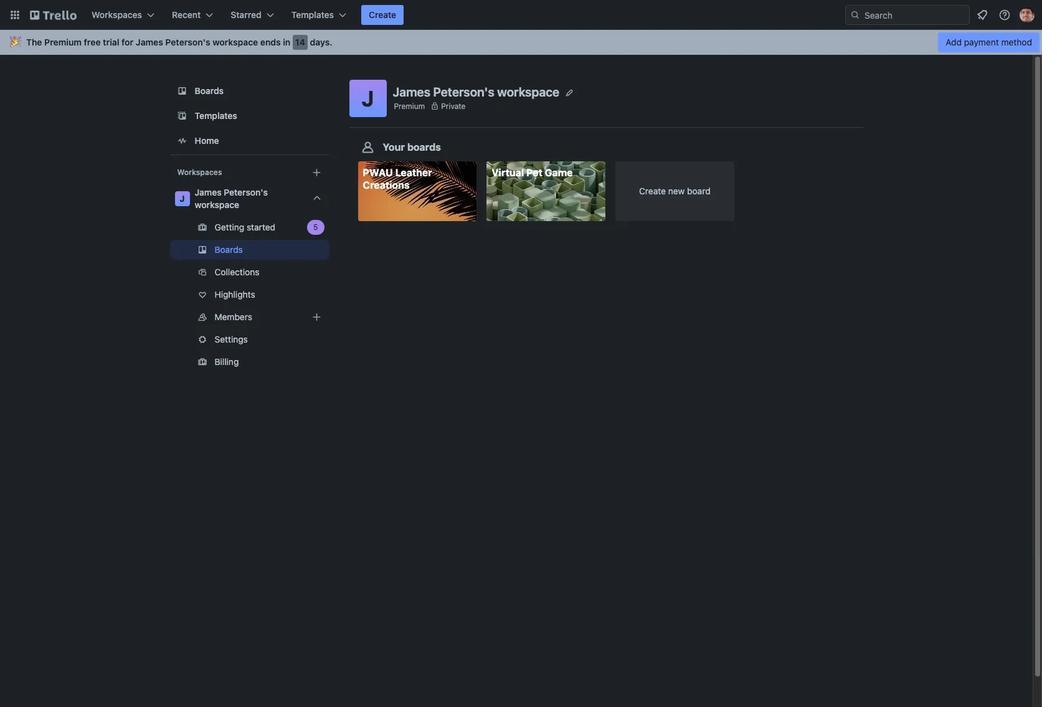 Task type: describe. For each thing, give the bounding box(es) containing it.
starred button
[[223, 5, 282, 25]]

starred
[[231, 9, 262, 20]]

j button
[[349, 80, 387, 117]]

method
[[1002, 37, 1033, 47]]

the
[[26, 37, 42, 47]]

trial
[[103, 37, 119, 47]]

virtual pet game link
[[487, 161, 606, 221]]

recent
[[172, 9, 201, 20]]

ends
[[260, 37, 281, 47]]

board image
[[175, 84, 190, 98]]

settings
[[215, 334, 248, 345]]

1 vertical spatial peterson's
[[434, 84, 495, 99]]

0 vertical spatial boards
[[195, 85, 224, 96]]

collections
[[215, 267, 260, 277]]

boards
[[408, 142, 441, 153]]

add payment method link
[[939, 32, 1040, 52]]

banner containing 🎉
[[0, 30, 1043, 55]]

getting started
[[215, 222, 276, 233]]

pwau leather creations
[[363, 167, 433, 191]]

pet
[[527, 167, 543, 178]]

pwau leather creations link
[[358, 161, 477, 221]]

forward image for members
[[327, 310, 342, 325]]

add image
[[310, 310, 324, 325]]

creations
[[363, 180, 410, 191]]

create for create
[[369, 9, 397, 20]]

home
[[195, 135, 219, 146]]

your boards
[[383, 142, 441, 153]]

your
[[383, 142, 405, 153]]

templates inside templates link
[[195, 110, 237, 121]]

started
[[247, 222, 276, 233]]

collections link
[[170, 262, 329, 282]]

home image
[[175, 133, 190, 148]]

0 vertical spatial premium
[[44, 37, 82, 47]]

virtual pet game
[[492, 167, 573, 178]]

workspaces button
[[84, 5, 162, 25]]

settings link
[[170, 330, 329, 350]]

billing
[[215, 357, 239, 367]]

0 horizontal spatial james peterson's workspace
[[195, 187, 268, 210]]

open information menu image
[[999, 9, 1012, 21]]

add
[[946, 37, 962, 47]]

forward image for getting started
[[327, 220, 342, 235]]



Task type: locate. For each thing, give the bounding box(es) containing it.
1 horizontal spatial j
[[362, 85, 374, 111]]

template board image
[[175, 108, 190, 123]]

1 vertical spatial james
[[393, 84, 431, 99]]

workspaces
[[92, 9, 142, 20], [177, 168, 222, 177]]

1 vertical spatial workspaces
[[177, 168, 222, 177]]

workspaces down home
[[177, 168, 222, 177]]

forward image inside "members" link
[[327, 310, 342, 325]]

1 vertical spatial create
[[640, 186, 666, 196]]

pwau
[[363, 167, 393, 178]]

5
[[314, 223, 318, 232]]

0 horizontal spatial peterson's
[[165, 37, 211, 47]]

back to home image
[[30, 5, 77, 25]]

in
[[283, 37, 291, 47]]

0 vertical spatial james
[[136, 37, 163, 47]]

peterson's up private
[[434, 84, 495, 99]]

2 horizontal spatial james
[[393, 84, 431, 99]]

0 horizontal spatial create
[[369, 9, 397, 20]]

0 horizontal spatial templates
[[195, 110, 237, 121]]

boards link up templates link
[[170, 80, 329, 102]]

templates
[[292, 9, 334, 20], [195, 110, 237, 121]]

boards down getting
[[215, 244, 243, 255]]

0 vertical spatial boards link
[[170, 80, 329, 102]]

1 boards link from the top
[[170, 80, 329, 102]]

0 horizontal spatial premium
[[44, 37, 82, 47]]

1 vertical spatial boards
[[215, 244, 243, 255]]

🎉 the premium free trial for james peterson's workspace ends in 14 days.
[[10, 37, 333, 47]]

0 horizontal spatial j
[[180, 193, 185, 204]]

templates button
[[284, 5, 354, 25]]

james right j button
[[393, 84, 431, 99]]

create
[[369, 9, 397, 20], [640, 186, 666, 196]]

boards link up collections link at the left top
[[170, 240, 329, 260]]

0 vertical spatial workspace
[[213, 37, 258, 47]]

2 vertical spatial james
[[195, 187, 222, 198]]

2 horizontal spatial peterson's
[[434, 84, 495, 99]]

peterson's
[[165, 37, 211, 47], [434, 84, 495, 99], [224, 187, 268, 198]]

billing link
[[170, 352, 329, 372]]

james up getting
[[195, 187, 222, 198]]

james inside banner
[[136, 37, 163, 47]]

home link
[[170, 130, 329, 152]]

1 horizontal spatial workspaces
[[177, 168, 222, 177]]

0 vertical spatial forward image
[[327, 220, 342, 235]]

james right for
[[136, 37, 163, 47]]

0 horizontal spatial james
[[136, 37, 163, 47]]

1 horizontal spatial james peterson's workspace
[[393, 84, 560, 99]]

for
[[122, 37, 134, 47]]

1 horizontal spatial create
[[640, 186, 666, 196]]

premium
[[44, 37, 82, 47], [394, 101, 425, 111]]

peterson's inside james peterson's workspace
[[224, 187, 268, 198]]

0 notifications image
[[976, 7, 991, 22]]

1 vertical spatial boards link
[[170, 240, 329, 260]]

create inside button
[[369, 9, 397, 20]]

create a workspace image
[[310, 165, 324, 180]]

board
[[688, 186, 711, 196]]

1 vertical spatial james peterson's workspace
[[195, 187, 268, 210]]

🎉
[[10, 37, 21, 47]]

boards link
[[170, 80, 329, 102], [170, 240, 329, 260]]

1 vertical spatial templates
[[195, 110, 237, 121]]

highlights
[[215, 289, 255, 300]]

getting
[[215, 222, 245, 233]]

forward image
[[327, 220, 342, 235], [327, 310, 342, 325]]

0 horizontal spatial workspaces
[[92, 9, 142, 20]]

james
[[136, 37, 163, 47], [393, 84, 431, 99], [195, 187, 222, 198]]

1 forward image from the top
[[327, 220, 342, 235]]

free
[[84, 37, 101, 47]]

j inside button
[[362, 85, 374, 111]]

2 vertical spatial workspace
[[195, 199, 239, 210]]

payment
[[965, 37, 1000, 47]]

forward image right add icon
[[327, 310, 342, 325]]

1 horizontal spatial premium
[[394, 101, 425, 111]]

workspaces inside popup button
[[92, 9, 142, 20]]

0 vertical spatial templates
[[292, 9, 334, 20]]

confetti image
[[10, 37, 21, 47]]

templates up home
[[195, 110, 237, 121]]

boards
[[195, 85, 224, 96], [215, 244, 243, 255]]

leather
[[396, 167, 433, 178]]

Search field
[[861, 6, 970, 24]]

highlights link
[[170, 285, 329, 305]]

j
[[362, 85, 374, 111], [180, 193, 185, 204]]

premium up your boards
[[394, 101, 425, 111]]

1 horizontal spatial james
[[195, 187, 222, 198]]

primary element
[[0, 0, 1043, 30]]

create new board
[[640, 186, 711, 196]]

peterson's inside banner
[[165, 37, 211, 47]]

templates link
[[170, 105, 329, 127]]

0 vertical spatial create
[[369, 9, 397, 20]]

2 vertical spatial peterson's
[[224, 187, 268, 198]]

0 vertical spatial james peterson's workspace
[[393, 84, 560, 99]]

days.
[[310, 37, 333, 47]]

templates up the 'days.'
[[292, 9, 334, 20]]

forward image right 5
[[327, 220, 342, 235]]

2 forward image from the top
[[327, 310, 342, 325]]

private
[[442, 101, 466, 111]]

members
[[215, 312, 252, 322]]

templates inside templates popup button
[[292, 9, 334, 20]]

1 horizontal spatial peterson's
[[224, 187, 268, 198]]

new
[[669, 186, 685, 196]]

workspaces up the trial
[[92, 9, 142, 20]]

game
[[545, 167, 573, 178]]

1 vertical spatial premium
[[394, 101, 425, 111]]

add payment method
[[946, 37, 1033, 47]]

0 vertical spatial workspaces
[[92, 9, 142, 20]]

1 vertical spatial workspace
[[498, 84, 560, 99]]

james peterson's workspace
[[393, 84, 560, 99], [195, 187, 268, 210]]

premium down back to home image
[[44, 37, 82, 47]]

1 horizontal spatial templates
[[292, 9, 334, 20]]

2 boards link from the top
[[170, 240, 329, 260]]

virtual
[[492, 167, 524, 178]]

workspace
[[213, 37, 258, 47], [498, 84, 560, 99], [195, 199, 239, 210]]

james inside james peterson's workspace
[[195, 187, 222, 198]]

14
[[295, 37, 305, 47]]

banner
[[0, 30, 1043, 55]]

1 vertical spatial forward image
[[327, 310, 342, 325]]

recent button
[[165, 5, 221, 25]]

members link
[[170, 307, 342, 327]]

peterson's down recent
[[165, 37, 211, 47]]

1 vertical spatial j
[[180, 193, 185, 204]]

james peterson (jamespeterson93) image
[[1020, 7, 1035, 22]]

boards right board icon at the top of page
[[195, 85, 224, 96]]

0 vertical spatial peterson's
[[165, 37, 211, 47]]

create button
[[362, 5, 404, 25]]

james peterson's workspace up getting
[[195, 187, 268, 210]]

create for create new board
[[640, 186, 666, 196]]

0 vertical spatial j
[[362, 85, 374, 111]]

james peterson's workspace up private
[[393, 84, 560, 99]]

peterson's up getting started
[[224, 187, 268, 198]]

search image
[[851, 10, 861, 20]]



Task type: vqa. For each thing, say whether or not it's contained in the screenshot.
Back to home Image
yes



